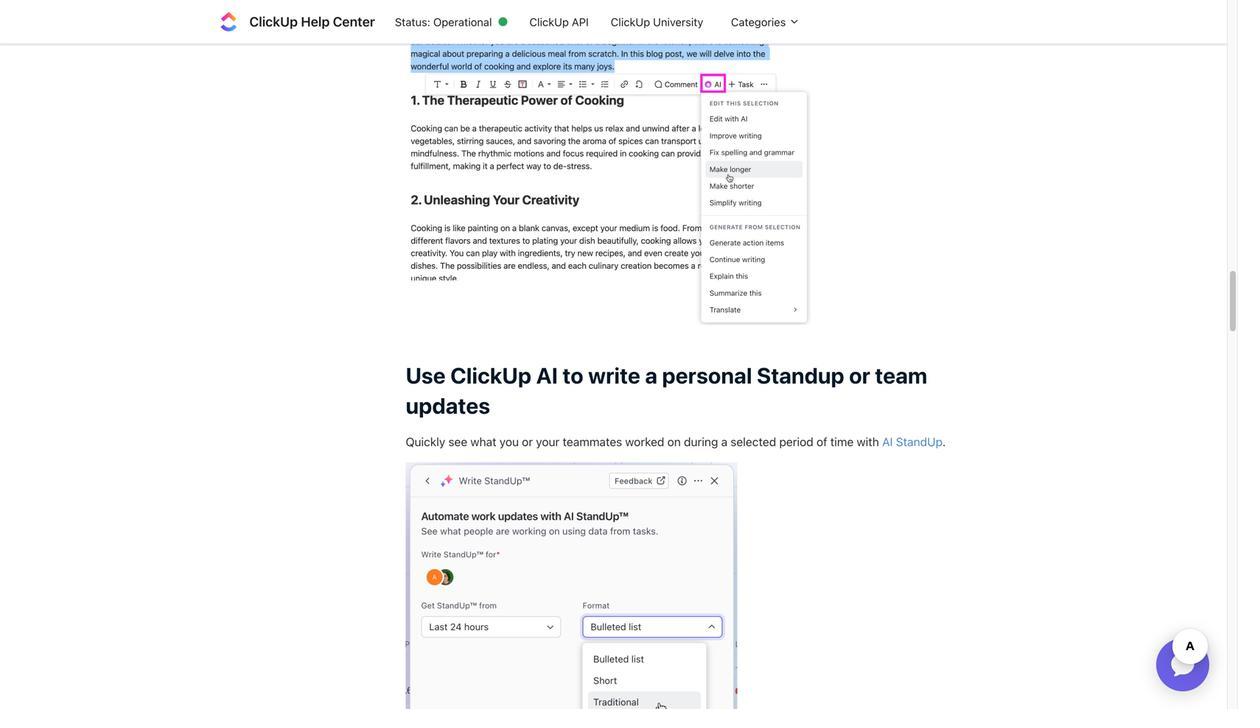 Task type: describe. For each thing, give the bounding box(es) containing it.
status: operational
[[395, 15, 492, 28]]

of
[[817, 435, 827, 449]]

standup
[[896, 435, 943, 449]]

university
[[653, 15, 703, 28]]

center
[[333, 14, 375, 29]]

personal
[[662, 363, 752, 389]]

with
[[857, 435, 879, 449]]

clickup university
[[611, 15, 703, 28]]

your
[[536, 435, 560, 449]]

selected
[[731, 435, 776, 449]]

a inside the use clickup ai to write a personal standup or team updates
[[645, 363, 658, 389]]

categories button
[[715, 8, 805, 36]]

standup
[[757, 363, 845, 389]]

clickup for clickup university
[[611, 15, 650, 28]]

to
[[563, 363, 584, 389]]

categories
[[731, 15, 789, 28]]

clickup help center
[[249, 14, 375, 29]]

clickup help center link
[[217, 10, 384, 34]]

use
[[406, 363, 446, 389]]

write
[[588, 363, 641, 389]]

updates
[[406, 393, 490, 419]]

operational
[[433, 15, 492, 28]]

use clickup ai to write a personal standup or team updates
[[406, 363, 927, 419]]

screenshot of the edit options avaialble in the ai edit modal. click the above article link for a description of all the prompts in the edit modal. image
[[406, 0, 811, 325]]

ai standup link
[[882, 435, 943, 449]]

clickup university link
[[600, 8, 715, 36]]

teammates
[[563, 435, 622, 449]]

period
[[779, 435, 814, 449]]



Task type: vqa. For each thing, say whether or not it's contained in the screenshot.
The Clickup in ClickUp Help Center LINK
yes



Task type: locate. For each thing, give the bounding box(es) containing it.
clickup help help center home page image
[[217, 10, 241, 34]]

status:
[[395, 15, 430, 28]]

clickup left the api
[[530, 15, 569, 28]]

help
[[301, 14, 330, 29]]

ai left to
[[536, 363, 558, 389]]

ai
[[536, 363, 558, 389], [882, 435, 893, 449]]

clickup for clickup help center
[[249, 14, 298, 29]]

0 horizontal spatial ai
[[536, 363, 558, 389]]

ai inside the use clickup ai to write a personal standup or team updates
[[536, 363, 558, 389]]

1 horizontal spatial or
[[849, 363, 870, 389]]

0 vertical spatial or
[[849, 363, 870, 389]]

.
[[943, 435, 946, 449]]

a right during
[[721, 435, 728, 449]]

ai right with
[[882, 435, 893, 449]]

api
[[572, 15, 589, 28]]

or
[[849, 363, 870, 389], [522, 435, 533, 449]]

clickup
[[249, 14, 298, 29], [530, 15, 569, 28], [611, 15, 650, 28], [450, 363, 532, 389]]

clickup up updates
[[450, 363, 532, 389]]

on
[[668, 435, 681, 449]]

a right write
[[645, 363, 658, 389]]

what
[[471, 435, 496, 449]]

0 vertical spatial a
[[645, 363, 658, 389]]

or inside the use clickup ai to write a personal standup or team updates
[[849, 363, 870, 389]]

time
[[831, 435, 854, 449]]

or left team
[[849, 363, 870, 389]]

clickup api link
[[519, 8, 600, 36]]

1 vertical spatial a
[[721, 435, 728, 449]]

clickup left help on the left
[[249, 14, 298, 29]]

screenshot of someone using ai to generate a team update for two of their teammates. image
[[406, 463, 737, 710]]

or right 'you'
[[522, 435, 533, 449]]

team
[[875, 363, 927, 389]]

1 vertical spatial or
[[522, 435, 533, 449]]

clickup for clickup api
[[530, 15, 569, 28]]

quickly
[[406, 435, 445, 449]]

see
[[449, 435, 467, 449]]

0 vertical spatial ai
[[536, 363, 558, 389]]

a
[[645, 363, 658, 389], [721, 435, 728, 449]]

0 horizontal spatial or
[[522, 435, 533, 449]]

0 horizontal spatial a
[[645, 363, 658, 389]]

worked
[[625, 435, 664, 449]]

1 vertical spatial ai
[[882, 435, 893, 449]]

1 horizontal spatial a
[[721, 435, 728, 449]]

application
[[1139, 621, 1227, 710]]

clickup left university
[[611, 15, 650, 28]]

during
[[684, 435, 718, 449]]

clickup inside "link"
[[530, 15, 569, 28]]

clickup inside the use clickup ai to write a personal standup or team updates
[[450, 363, 532, 389]]

you
[[500, 435, 519, 449]]

quickly see what you or your teammates worked on during a selected period of time with ai standup .
[[406, 435, 949, 449]]

1 horizontal spatial ai
[[882, 435, 893, 449]]

clickup api
[[530, 15, 589, 28]]



